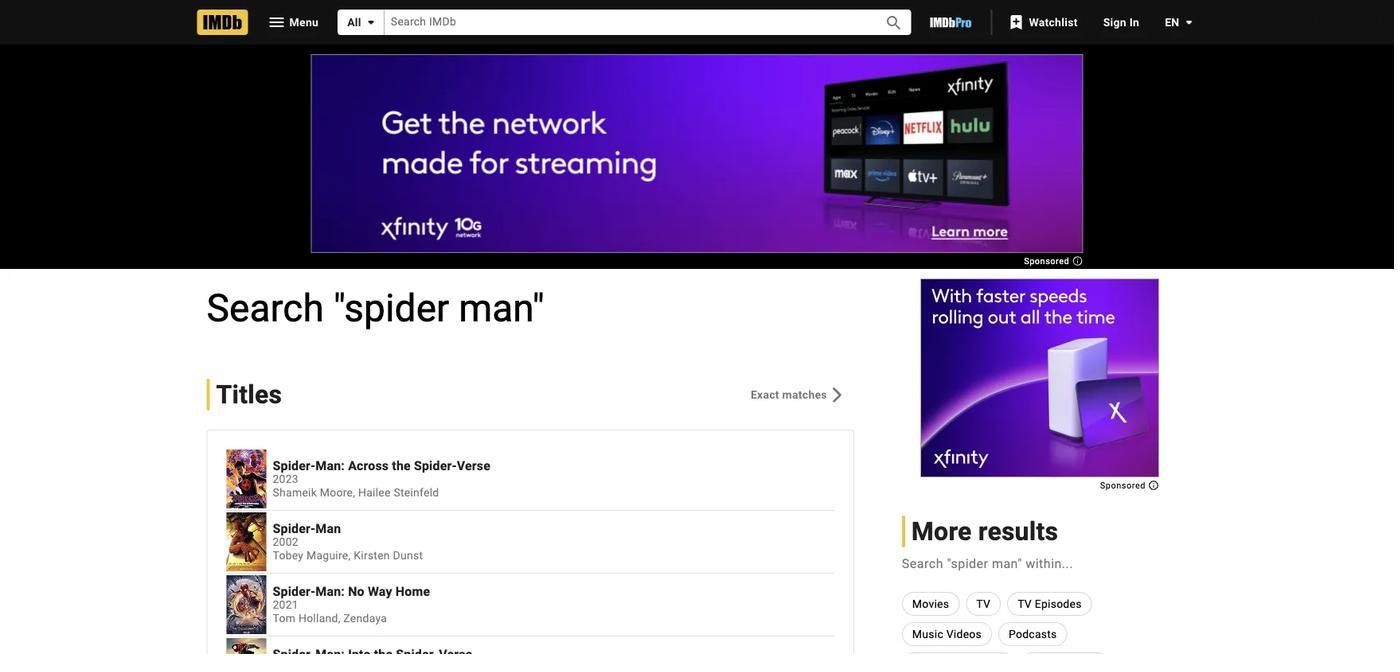 Task type: vqa. For each thing, say whether or not it's contained in the screenshot.


Task type: locate. For each thing, give the bounding box(es) containing it.
sponsored
[[1025, 257, 1073, 266], [1101, 481, 1149, 491]]

spider-
[[273, 459, 316, 474], [414, 459, 457, 474], [273, 522, 316, 537], [273, 585, 316, 600]]

podcasts button
[[999, 623, 1068, 647]]

2 tv from the left
[[1018, 598, 1032, 611]]

0 vertical spatial sponsored
[[1025, 257, 1073, 266]]

All search field
[[338, 10, 912, 35]]

1 horizontal spatial sponsored
[[1101, 481, 1149, 491]]

0 horizontal spatial man"
[[459, 286, 545, 331]]

moore,
[[320, 487, 356, 500]]

willem dafoe, jamie foxx, rhys ifans, benedict cumberbatch, zendaya, and tom holland in spider-man: no way home (2021) image
[[227, 576, 266, 635]]

sign
[[1104, 16, 1127, 29]]

tv inside tv button
[[977, 598, 991, 611]]

holland,
[[299, 613, 341, 626]]

man
[[316, 522, 341, 537]]

1 vertical spatial "spider
[[948, 556, 989, 572]]

0 vertical spatial man:
[[316, 459, 345, 474]]

spider- up 'tom' in the bottom of the page
[[273, 585, 316, 600]]

spider- up shameik at the left bottom of page
[[273, 459, 316, 474]]

search for search "spider man"
[[207, 286, 324, 331]]

submit search image
[[885, 13, 904, 33]]

tv up videos
[[977, 598, 991, 611]]

across
[[348, 459, 389, 474]]

tv inside tv episodes button
[[1018, 598, 1032, 611]]

en
[[1166, 16, 1180, 29]]

0 vertical spatial "spider
[[334, 286, 450, 331]]

spider- inside the spider-man: no way home 2021 tom holland, zendaya
[[273, 585, 316, 600]]

2002
[[273, 537, 299, 550]]

2023
[[273, 474, 299, 487]]

exact
[[751, 388, 780, 402]]

0 vertical spatial man"
[[459, 286, 545, 331]]

watchlist button
[[999, 8, 1091, 37]]

tom
[[273, 613, 296, 626]]

spider-man button
[[273, 522, 835, 537]]

man: up moore,
[[316, 459, 345, 474]]

0 horizontal spatial "spider
[[334, 286, 450, 331]]

tv button
[[967, 593, 1002, 617]]

tobey maguire in spider-man (2002) image
[[227, 513, 266, 572]]

1 man: from the top
[[316, 459, 345, 474]]

0 horizontal spatial tv
[[977, 598, 991, 611]]

man"
[[459, 286, 545, 331], [993, 556, 1023, 572]]

arrow right image
[[828, 386, 847, 405]]

within...
[[1026, 556, 1074, 572]]

2 man: from the top
[[316, 585, 345, 600]]

1 horizontal spatial man"
[[993, 556, 1023, 572]]

none field inside all search box
[[385, 10, 867, 35]]

spider-man: into the spider-verse (2018) image
[[227, 639, 266, 655]]

tobey
[[273, 550, 304, 563]]

all button
[[338, 10, 385, 35]]

1 vertical spatial search
[[902, 556, 944, 572]]

man: inside 'spider-man: across the spider-verse 2023 shameik moore, hailee steinfeld'
[[316, 459, 345, 474]]

spider- up the steinfeld
[[414, 459, 457, 474]]

oscar isaac, andy samberg, jake johnson, daniel kaluuya, hailee steinfeld, karan soni, shameik moore, and issa rae in spider-man: across the spider-verse (2023) image
[[227, 450, 266, 509]]

exact matches
[[751, 388, 828, 402]]

spider- inside spider-man 2002 tobey maguire, kirsten dunst
[[273, 522, 316, 537]]

in
[[1130, 16, 1140, 29]]

tv episodes
[[1018, 598, 1082, 611]]

man" for search "spider man" within...
[[993, 556, 1023, 572]]

man" for search "spider man"
[[459, 286, 545, 331]]

sign in button
[[1091, 8, 1153, 37]]

spider-man: no way home button
[[273, 585, 835, 600]]

more
[[912, 517, 972, 547]]

home
[[396, 585, 430, 600]]

0 horizontal spatial search
[[207, 286, 324, 331]]

sponsored content section
[[311, 54, 1084, 266], [921, 279, 1160, 491]]

"spider
[[334, 286, 450, 331], [948, 556, 989, 572]]

1 horizontal spatial search
[[902, 556, 944, 572]]

1 horizontal spatial "spider
[[948, 556, 989, 572]]

arrow drop down image
[[362, 13, 381, 32]]

"spider for search "spider man"
[[334, 286, 450, 331]]

shameik
[[273, 487, 317, 500]]

1 vertical spatial man"
[[993, 556, 1023, 572]]

0 horizontal spatial sponsored
[[1025, 257, 1073, 266]]

0 vertical spatial search
[[207, 286, 324, 331]]

1 tv from the left
[[977, 598, 991, 611]]

spider- up tobey
[[273, 522, 316, 537]]

man: left no
[[316, 585, 345, 600]]

man: inside the spider-man: no way home 2021 tom holland, zendaya
[[316, 585, 345, 600]]

menu
[[290, 15, 319, 29]]

arrow drop down image
[[1180, 13, 1199, 32]]

1 vertical spatial sponsored
[[1101, 481, 1149, 491]]

search
[[207, 286, 324, 331], [902, 556, 944, 572]]

man: for across
[[316, 459, 345, 474]]

0 vertical spatial sponsored content section
[[311, 54, 1084, 266]]

tv up the podcasts at bottom right
[[1018, 598, 1032, 611]]

man:
[[316, 459, 345, 474], [316, 585, 345, 600]]

1 vertical spatial man:
[[316, 585, 345, 600]]

None field
[[385, 10, 867, 35]]

videos
[[947, 628, 982, 641]]

tv
[[977, 598, 991, 611], [1018, 598, 1032, 611]]

1 horizontal spatial tv
[[1018, 598, 1032, 611]]



Task type: describe. For each thing, give the bounding box(es) containing it.
spider-man: across the spider-verse 2023 shameik moore, hailee steinfeld
[[273, 459, 491, 500]]

maguire,
[[307, 550, 351, 563]]

search "spider man" main content
[[0, 45, 1395, 655]]

results
[[979, 517, 1059, 547]]

kirsten
[[354, 550, 390, 563]]

matches
[[783, 388, 828, 402]]

spider-man: across the spider-verse button
[[273, 459, 835, 474]]

2021
[[273, 599, 299, 613]]

podcasts
[[1009, 628, 1058, 641]]

menu image
[[267, 13, 286, 32]]

spider-man: no way home 2021 tom holland, zendaya
[[273, 585, 430, 626]]

search for search "spider man" within...
[[902, 556, 944, 572]]

dunst
[[393, 550, 423, 563]]

en button
[[1153, 8, 1199, 37]]

the
[[392, 459, 411, 474]]

spider- for spider-man: across the spider-verse
[[273, 459, 316, 474]]

search "spider man" within...
[[902, 556, 1074, 572]]

titles
[[216, 380, 282, 410]]

watchlist image
[[1007, 13, 1026, 32]]

verse
[[457, 459, 491, 474]]

Search IMDb text field
[[385, 10, 867, 35]]

man: for no
[[316, 585, 345, 600]]

movies button
[[902, 593, 960, 617]]

tv for tv episodes
[[1018, 598, 1032, 611]]

spider- for spider-man
[[273, 522, 316, 537]]

"spider for search "spider man" within...
[[948, 556, 989, 572]]

episodes
[[1035, 598, 1082, 611]]

tv for tv
[[977, 598, 991, 611]]

home image
[[197, 10, 248, 35]]

watchlist
[[1030, 16, 1078, 29]]

more results
[[912, 517, 1059, 547]]

steinfeld
[[394, 487, 439, 500]]

way
[[368, 585, 392, 600]]

no
[[348, 585, 365, 600]]

all
[[347, 16, 362, 29]]

zendaya
[[344, 613, 387, 626]]

music videos button
[[902, 623, 993, 647]]

music videos
[[913, 628, 982, 641]]

spider- for spider-man: no way home
[[273, 585, 316, 600]]

tv episodes button
[[1008, 593, 1093, 617]]

movies
[[913, 598, 950, 611]]

spider-man 2002 tobey maguire, kirsten dunst
[[273, 522, 423, 563]]

exact matches button
[[738, 381, 855, 409]]

menu button
[[255, 10, 332, 35]]

sign in
[[1104, 16, 1140, 29]]

1 vertical spatial sponsored content section
[[921, 279, 1160, 491]]

music
[[913, 628, 944, 641]]

search "spider man"
[[207, 286, 545, 331]]

hailee
[[358, 487, 391, 500]]



